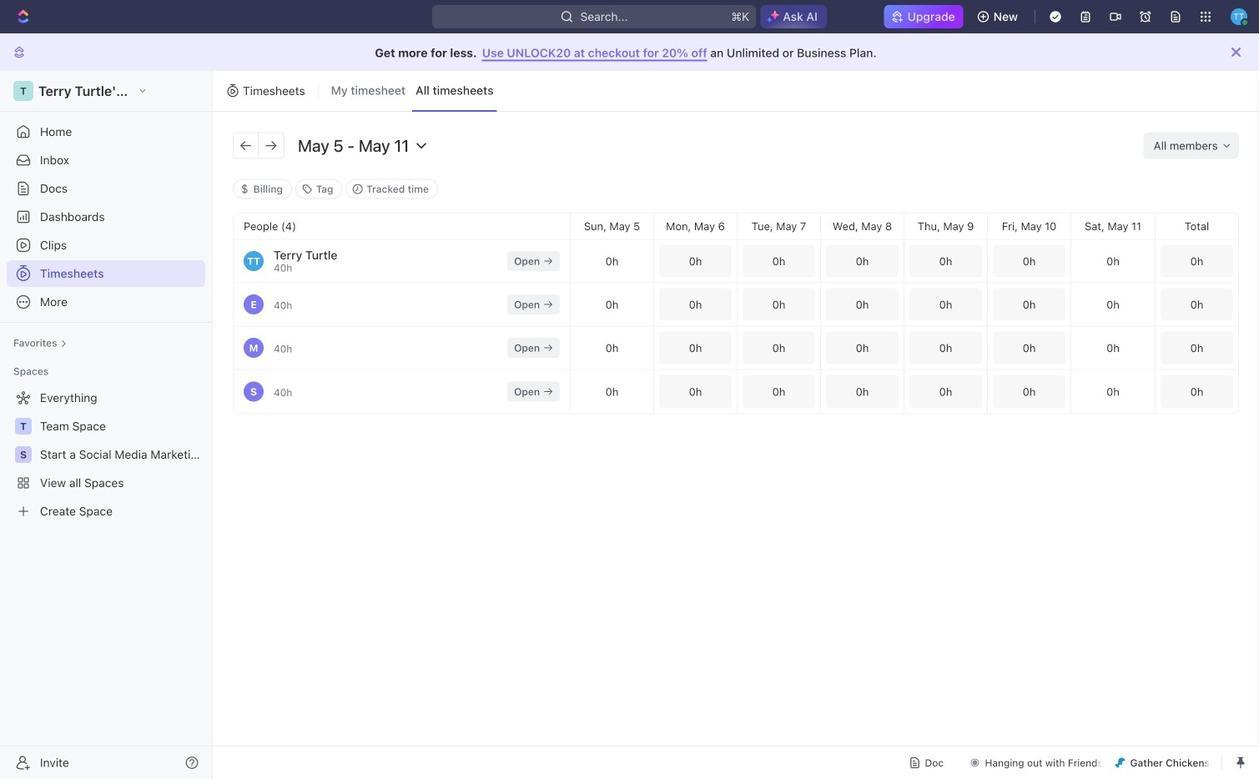 Task type: locate. For each thing, give the bounding box(es) containing it.
drumstick bite image
[[1116, 758, 1126, 768]]

sidebar navigation
[[0, 71, 216, 780]]

tree
[[7, 385, 205, 525]]

eloisefrancis23@gmail.com, , element
[[244, 295, 264, 315]]

tree inside the sidebar navigation
[[7, 385, 205, 525]]

terry turtle's workspace, , element
[[13, 81, 33, 101]]



Task type: describe. For each thing, give the bounding box(es) containing it.
sicritbjordd@gmail.com, , element
[[244, 382, 264, 402]]

mariaaawilliams@gmail.com, , element
[[244, 338, 264, 358]]

start a social media marketing agency, , element
[[15, 447, 32, 463]]

terry turtle, , element
[[244, 251, 264, 271]]

team space, , element
[[15, 418, 32, 435]]



Task type: vqa. For each thing, say whether or not it's contained in the screenshot.
Sidebar Navigation
yes



